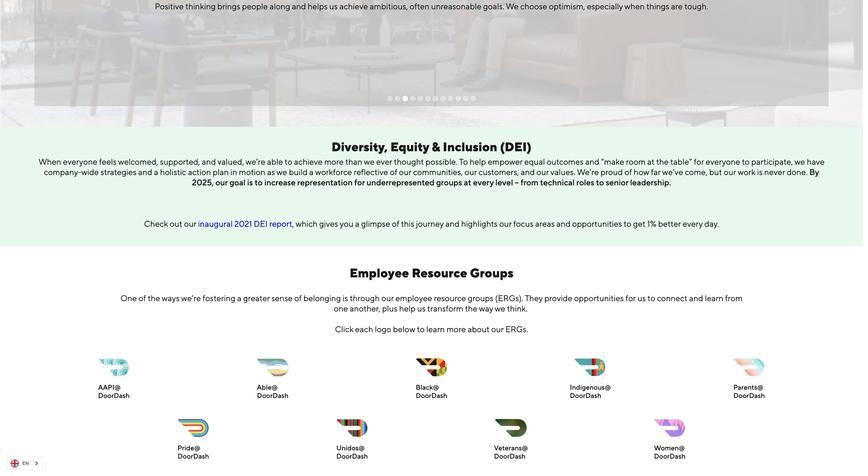 Task type: vqa. For each thing, say whether or not it's contained in the screenshot.
communities,
yes



Task type: locate. For each thing, give the bounding box(es) containing it.
out
[[170, 219, 182, 229]]

carousel region
[[34, 0, 829, 106]]

as
[[267, 167, 275, 177]]

1 vertical spatial we're
[[181, 293, 201, 303]]

0 horizontal spatial groups
[[436, 178, 462, 187]]

at inside by 2025, our goal is to increase representation for underrepresented groups at every level – from technical roles to senior leadership.
[[464, 178, 472, 187]]

the inside when everyone feels welcomed, supported, and valued, we're able to achieve more than we ever thought possible. to help empower equal outcomes and "make room at the table" for everyone to participate, we have company-wide strategies and a holistic action plan in motion as we build a workforce reflective of our communities, our customers, and our values. we're proud of how far we've come, but our work is never done.
[[657, 157, 669, 167]]

which
[[296, 219, 318, 229]]

belonging
[[304, 293, 341, 303]]

1 vertical spatial at
[[464, 178, 472, 187]]

highlights
[[461, 219, 498, 229]]

to
[[459, 157, 468, 167]]

0 horizontal spatial more
[[324, 157, 344, 167]]

to
[[285, 157, 292, 167], [742, 157, 750, 167], [255, 178, 263, 187], [596, 178, 604, 187], [624, 219, 632, 229], [648, 293, 656, 303], [417, 324, 425, 334]]

0 vertical spatial for
[[694, 157, 704, 167]]

click each logo below to learn more about our ergs.
[[335, 324, 528, 334]]

groups up the way
[[468, 293, 494, 303]]

along
[[270, 1, 290, 11]]

0 horizontal spatial is
[[247, 178, 253, 187]]

1 horizontal spatial at
[[648, 157, 655, 167]]

us right the helps
[[329, 1, 338, 11]]

2 vertical spatial for
[[626, 293, 636, 303]]

everyone up wide
[[63, 157, 97, 167]]

doordash down black@
[[416, 392, 448, 400]]

2 everyone from the left
[[706, 157, 741, 167]]

come,
[[685, 167, 708, 177]]

Language field
[[7, 457, 43, 470]]

one of the ways we're fostering a greater sense of belonging is through our employee resource groups (ergs). they provide opportunities for us to connect and learn from one another, plus help us transform the way we think.
[[121, 293, 743, 313]]

0 horizontal spatial everyone
[[63, 157, 97, 167]]

the up far
[[657, 157, 669, 167]]

empower
[[488, 157, 523, 167]]

every inside by 2025, our goal is to increase representation for underrepresented groups at every level – from technical roles to senior leadership.
[[473, 178, 494, 187]]

1 horizontal spatial everyone
[[706, 157, 741, 167]]

1 horizontal spatial for
[[626, 293, 636, 303]]

aapi@
[[98, 383, 121, 391]]

1 everyone from the left
[[63, 157, 97, 167]]

doordash down pride@
[[178, 452, 209, 460]]

1 vertical spatial the
[[148, 293, 160, 303]]

at down to
[[464, 178, 472, 187]]

2 vertical spatial us
[[417, 304, 426, 313]]

women@ doordash
[[654, 444, 686, 460]]

1 vertical spatial opportunities
[[574, 293, 624, 303]]

we inside one of the ways we're fostering a greater sense of belonging is through our employee resource groups (ergs). they provide opportunities for us to connect and learn from one another, plus help us transform the way we think.
[[495, 304, 506, 313]]

0 vertical spatial achieve
[[340, 1, 368, 11]]

0 vertical spatial groups
[[436, 178, 462, 187]]

how
[[634, 167, 650, 177]]

valued,
[[218, 157, 244, 167]]

2 horizontal spatial the
[[657, 157, 669, 167]]

and up we're
[[586, 157, 600, 167]]

1 vertical spatial achieve
[[294, 157, 323, 167]]

we up reflective
[[364, 157, 375, 167]]

doordash down the aapi@
[[98, 392, 130, 400]]

2 horizontal spatial us
[[638, 293, 646, 303]]

0 vertical spatial from
[[521, 178, 539, 187]]

1 vertical spatial groups
[[468, 293, 494, 303]]

1 vertical spatial from
[[726, 293, 743, 303]]

at up far
[[648, 157, 655, 167]]

0 horizontal spatial the
[[148, 293, 160, 303]]

0 vertical spatial is
[[758, 167, 763, 177]]

doordash inside veterans@ doordash
[[494, 452, 526, 460]]

1 horizontal spatial more
[[447, 324, 466, 334]]

and inside one of the ways we're fostering a greater sense of belonging is through our employee resource groups (ergs). they provide opportunities for us to connect and learn from one another, plus help us transform the way we think.
[[690, 293, 704, 303]]

a
[[154, 167, 158, 177], [309, 167, 314, 177], [355, 219, 360, 229], [237, 293, 242, 303]]

action
[[188, 167, 211, 177]]

1 horizontal spatial us
[[417, 304, 426, 313]]

for inside one of the ways we're fostering a greater sense of belonging is through our employee resource groups (ergs). they provide opportunities for us to connect and learn from one another, plus help us transform the way we think.
[[626, 293, 636, 303]]

build
[[289, 167, 308, 177]]

able@‍
[[257, 383, 278, 391]]

1 horizontal spatial we're
[[246, 157, 265, 167]]

pride@
[[178, 444, 200, 452]]

greater
[[243, 293, 270, 303]]

2 vertical spatial is
[[343, 293, 348, 303]]

check out our inaugural 2021 dei report , which gives you a glimpse of this journey and highlights our focus areas and opportunities to get 1% better every day.
[[144, 219, 720, 229]]

from inside one of the ways we're fostering a greater sense of belonging is through our employee resource groups (ergs). they provide opportunities for us to connect and learn from one another, plus help us transform the way we think.
[[726, 293, 743, 303]]

for
[[694, 157, 704, 167], [355, 178, 365, 187], [626, 293, 636, 303]]

of up underrepresented
[[390, 167, 398, 177]]

and down equal
[[521, 167, 535, 177]]

we're inside when everyone feels welcomed, supported, and valued, we're able to achieve more than we ever thought possible. to help empower equal outcomes and "make room at the table" for everyone to participate, we have company-wide strategies and a holistic action plan in motion as we build a workforce reflective of our communities, our customers, and our values. we're proud of how far we've come, but our work is never done.
[[246, 157, 265, 167]]

0 horizontal spatial we're
[[181, 293, 201, 303]]

0 horizontal spatial for
[[355, 178, 365, 187]]

"make
[[601, 157, 625, 167]]

(dei)
[[500, 140, 532, 154]]

1 horizontal spatial the
[[465, 304, 478, 313]]

every left day.
[[683, 219, 703, 229]]

help right to
[[470, 157, 486, 167]]

doordash down able@‍
[[257, 391, 289, 399]]

is down 'motion'
[[247, 178, 253, 187]]

our up "plus"
[[382, 293, 394, 303]]

help
[[470, 157, 486, 167], [399, 304, 416, 313]]

doordash down indigenous@
[[570, 392, 602, 400]]

gives
[[319, 219, 338, 229]]

but
[[710, 167, 722, 177]]

and inside carousel region
[[292, 1, 306, 11]]

our left focus
[[500, 219, 512, 229]]

to left get
[[624, 219, 632, 229]]

0 horizontal spatial achieve
[[294, 157, 323, 167]]

1 horizontal spatial from
[[726, 293, 743, 303]]

0 horizontal spatial from
[[521, 178, 539, 187]]

when
[[625, 1, 645, 11]]

1 horizontal spatial is
[[343, 293, 348, 303]]

1 vertical spatial is
[[247, 178, 253, 187]]

areas
[[535, 219, 555, 229]]

way
[[479, 304, 493, 313]]

possible.
[[426, 157, 458, 167]]

day.
[[705, 219, 720, 229]]

we down (ergs).
[[495, 304, 506, 313]]

learn
[[705, 293, 724, 303], [427, 324, 445, 334]]

0 horizontal spatial us
[[329, 1, 338, 11]]

ways
[[162, 293, 180, 303]]

ever
[[376, 157, 392, 167]]

1 horizontal spatial achieve
[[340, 1, 368, 11]]

0 vertical spatial help
[[470, 157, 486, 167]]

1 vertical spatial every
[[683, 219, 703, 229]]

you
[[340, 219, 354, 229]]

1 vertical spatial for
[[355, 178, 365, 187]]

we're inside one of the ways we're fostering a greater sense of belonging is through our employee resource groups (ergs). they provide opportunities for us to connect and learn from one another, plus help us transform the way we think.
[[181, 293, 201, 303]]

doordash down the women@
[[654, 452, 686, 460]]

groups inside by 2025, our goal is to increase representation for underrepresented groups at every level – from technical roles to senior leadership.
[[436, 178, 462, 187]]

1%
[[648, 219, 657, 229]]

everyone up but
[[706, 157, 741, 167]]

us left connect
[[638, 293, 646, 303]]

are
[[671, 1, 683, 11]]

2 horizontal spatial is
[[758, 167, 763, 177]]

the left the way
[[465, 304, 478, 313]]

below
[[393, 324, 415, 334]]

achieve inside carousel region
[[340, 1, 368, 11]]

is right 'work'
[[758, 167, 763, 177]]

more left about
[[447, 324, 466, 334]]

one
[[334, 304, 348, 313]]

veterans@ doordash
[[494, 444, 528, 460]]

we up done. at the top of the page
[[795, 157, 806, 167]]

1 horizontal spatial learn
[[705, 293, 724, 303]]

groups inside one of the ways we're fostering a greater sense of belonging is through our employee resource groups (ergs). they provide opportunities for us to connect and learn from one another, plus help us transform the way we think.
[[468, 293, 494, 303]]

(ergs).
[[495, 293, 524, 303]]

doordash for veterans@
[[494, 452, 526, 460]]

unidos@
[[337, 444, 365, 452]]

plan
[[213, 167, 229, 177]]

tough.
[[685, 1, 709, 11]]

they
[[525, 293, 543, 303]]

0 horizontal spatial learn
[[427, 324, 445, 334]]

doordash
[[257, 391, 289, 399], [98, 392, 130, 400], [416, 392, 448, 400], [570, 392, 602, 400], [734, 392, 765, 400], [178, 452, 209, 460], [337, 452, 368, 460], [494, 452, 526, 460], [654, 452, 686, 460]]

0 horizontal spatial help
[[399, 304, 416, 313]]

from
[[521, 178, 539, 187], [726, 293, 743, 303]]

doordash down "parents@"
[[734, 392, 765, 400]]

we're up 'motion'
[[246, 157, 265, 167]]

doordash down unidos@
[[337, 452, 368, 460]]

often
[[410, 1, 430, 11]]

thinking
[[185, 1, 216, 11]]

0 vertical spatial learn
[[705, 293, 724, 303]]

help down the employee
[[399, 304, 416, 313]]

doordash for black@
[[416, 392, 448, 400]]

brings
[[217, 1, 240, 11]]

check
[[144, 219, 168, 229]]

to right able
[[285, 157, 292, 167]]

employee resource groups
[[350, 266, 514, 280]]

a right you
[[355, 219, 360, 229]]

0 vertical spatial at
[[648, 157, 655, 167]]

by 2025, our goal is to increase representation for underrepresented groups at every level – from technical roles to senior leadership.
[[192, 167, 820, 187]]

and left the helps
[[292, 1, 306, 11]]

motion
[[239, 167, 266, 177]]

is up one
[[343, 293, 348, 303]]

never
[[765, 167, 785, 177]]

and right areas
[[557, 219, 571, 229]]

level
[[496, 178, 513, 187]]

0 vertical spatial more
[[324, 157, 344, 167]]

every down the customers,
[[473, 178, 494, 187]]

2 horizontal spatial for
[[694, 157, 704, 167]]

feels
[[99, 157, 117, 167]]

a left greater
[[237, 293, 242, 303]]

our inside by 2025, our goal is to increase representation for underrepresented groups at every level – from technical roles to senior leadership.
[[216, 178, 228, 187]]

groups down communities,
[[436, 178, 462, 187]]

the left "ways"
[[148, 293, 160, 303]]

1 vertical spatial help
[[399, 304, 416, 313]]

doordash down 'veterans@' at the right
[[494, 452, 526, 460]]

of down room
[[625, 167, 632, 177]]

and right connect
[[690, 293, 704, 303]]

through
[[350, 293, 380, 303]]

technical
[[540, 178, 575, 187]]

us down the employee
[[417, 304, 426, 313]]

1 horizontal spatial groups
[[468, 293, 494, 303]]

1 horizontal spatial help
[[470, 157, 486, 167]]

more up the workforce on the left top of page
[[324, 157, 344, 167]]

logo
[[375, 324, 391, 334]]

veterans@
[[494, 444, 528, 452]]

we up the increase on the top
[[277, 167, 287, 177]]

0 horizontal spatial at
[[464, 178, 472, 187]]

0 vertical spatial the
[[657, 157, 669, 167]]

table"
[[671, 157, 693, 167]]

to right below
[[417, 324, 425, 334]]

indigenous@
[[570, 383, 611, 391]]

inaugural
[[198, 219, 233, 229]]

we're right "ways"
[[181, 293, 201, 303]]

doordash inside the indigenous@ doordash
[[570, 392, 602, 400]]

black@
[[416, 383, 439, 391]]

done.
[[787, 167, 808, 177]]

aapi@ doordash
[[98, 383, 130, 400]]

0 vertical spatial every
[[473, 178, 494, 187]]

we're
[[577, 167, 599, 177]]

our right about
[[492, 324, 504, 334]]

is
[[758, 167, 763, 177], [247, 178, 253, 187], [343, 293, 348, 303]]

to left connect
[[648, 293, 656, 303]]

than
[[346, 157, 362, 167]]

0 horizontal spatial every
[[473, 178, 494, 187]]

–
[[515, 178, 519, 187]]

of
[[390, 167, 398, 177], [625, 167, 632, 177], [392, 219, 400, 229], [139, 293, 146, 303], [294, 293, 302, 303]]

doordash for parents@
[[734, 392, 765, 400]]

0 vertical spatial we're
[[246, 157, 265, 167]]

0 vertical spatial us
[[329, 1, 338, 11]]

our down the plan
[[216, 178, 228, 187]]



Task type: describe. For each thing, give the bounding box(es) containing it.
to inside one of the ways we're fostering a greater sense of belonging is through our employee resource groups (ergs). they provide opportunities for us to connect and learn from one another, plus help us transform the way we think.
[[648, 293, 656, 303]]

diversity, equity & inclusion (dei)
[[332, 140, 532, 154]]

helps
[[308, 1, 328, 11]]

a right build
[[309, 167, 314, 177]]

values.
[[551, 167, 576, 177]]

equity
[[391, 140, 429, 154]]

welcomed,
[[118, 157, 158, 167]]

fostering
[[203, 293, 236, 303]]

at inside when everyone feels welcomed, supported, and valued, we're able to achieve more than we ever thought possible. to help empower equal outcomes and "make room at the table" for everyone to participate, we have company-wide strategies and a holistic action plan in motion as we build a workforce reflective of our communities, our customers, and our values. we're proud of how far we've come, but our work is never done.
[[648, 157, 655, 167]]

workforce
[[315, 167, 352, 177]]

&
[[432, 140, 440, 154]]

doordash for aapi@
[[98, 392, 130, 400]]

and up action
[[202, 157, 216, 167]]

this
[[401, 219, 415, 229]]

black@ doordash
[[416, 383, 448, 400]]

supported,
[[160, 157, 200, 167]]

doordash for unidos@
[[337, 452, 368, 460]]

senior
[[606, 178, 629, 187]]

about
[[468, 324, 490, 334]]

help inside one of the ways we're fostering a greater sense of belonging is through our employee resource groups (ergs). they provide opportunities for us to connect and learn from one another, plus help us transform the way we think.
[[399, 304, 416, 313]]

inclusion
[[443, 140, 498, 154]]

en link
[[7, 457, 43, 470]]

2025,
[[192, 178, 214, 187]]

of right sense
[[294, 293, 302, 303]]

help inside when everyone feels welcomed, supported, and valued, we're able to achieve more than we ever thought possible. to help empower equal outcomes and "make room at the table" for everyone to participate, we have company-wide strategies and a holistic action plan in motion as we build a workforce reflective of our communities, our customers, and our values. we're proud of how far we've come, but our work is never done.
[[470, 157, 486, 167]]

holistic
[[160, 167, 186, 177]]

our right out
[[184, 219, 196, 229]]

another,
[[350, 304, 381, 313]]

is inside when everyone feels welcomed, supported, and valued, we're able to achieve more than we ever thought possible. to help empower equal outcomes and "make room at the table" for everyone to participate, we have company-wide strategies and a holistic action plan in motion as we build a workforce reflective of our communities, our customers, and our values. we're proud of how far we've come, but our work is never done.
[[758, 167, 763, 177]]

2021
[[235, 219, 252, 229]]

connect
[[657, 293, 688, 303]]

choose
[[521, 1, 547, 11]]

able@‍ doordash
[[257, 383, 289, 399]]

and down welcomed,
[[138, 167, 152, 177]]

0 vertical spatial opportunities
[[573, 219, 622, 229]]

a inside one of the ways we're fostering a greater sense of belonging is through our employee resource groups (ergs). they provide opportunities for us to connect and learn from one another, plus help us transform the way we think.
[[237, 293, 242, 303]]

is inside by 2025, our goal is to increase representation for underrepresented groups at every level – from technical roles to senior leadership.
[[247, 178, 253, 187]]

room
[[626, 157, 646, 167]]

inaugural 2021 dei report link
[[198, 219, 292, 229]]

pride@ doordash
[[178, 444, 209, 460]]

of right one at the bottom of page
[[139, 293, 146, 303]]

work
[[738, 167, 756, 177]]

of left this
[[392, 219, 400, 229]]

optimism,
[[549, 1, 585, 11]]

sense
[[272, 293, 293, 303]]

things
[[647, 1, 670, 11]]

1 horizontal spatial every
[[683, 219, 703, 229]]

is inside one of the ways we're fostering a greater sense of belonging is through our employee resource groups (ergs). they provide opportunities for us to connect and learn from one another, plus help us transform the way we think.
[[343, 293, 348, 303]]

opportunities inside one of the ways we're fostering a greater sense of belonging is through our employee resource groups (ergs). they provide opportunities for us to connect and learn from one another, plus help us transform the way we think.
[[574, 293, 624, 303]]

for inside by 2025, our goal is to increase representation for underrepresented groups at every level – from technical roles to senior leadership.
[[355, 178, 365, 187]]

2 vertical spatial the
[[465, 304, 478, 313]]

glimpse
[[361, 219, 390, 229]]

especially
[[587, 1, 623, 11]]

our down equal
[[537, 167, 549, 177]]

groups
[[470, 266, 514, 280]]

doordash for indigenous@
[[570, 392, 602, 400]]

roles
[[577, 178, 595, 187]]

we've
[[663, 167, 684, 177]]

doordash for pride@
[[178, 452, 209, 460]]

en
[[22, 461, 29, 466]]

click
[[335, 324, 354, 334]]

unidos@ doordash
[[337, 444, 368, 460]]

our down to
[[465, 167, 477, 177]]

1 vertical spatial us
[[638, 293, 646, 303]]

ergs.
[[506, 324, 528, 334]]

proud
[[601, 167, 623, 177]]

learn inside one of the ways we're fostering a greater sense of belonging is through our employee resource groups (ergs). they provide opportunities for us to connect and learn from one another, plus help us transform the way we think.
[[705, 293, 724, 303]]

focus
[[514, 219, 534, 229]]

employee
[[396, 293, 432, 303]]

company-
[[44, 167, 81, 177]]

employee
[[350, 266, 409, 280]]

to down 'motion'
[[255, 178, 263, 187]]

more inside when everyone feels welcomed, supported, and valued, we're able to achieve more than we ever thought possible. to help empower equal outcomes and "make room at the table" for everyone to participate, we have company-wide strategies and a holistic action plan in motion as we build a workforce reflective of our communities, our customers, and our values. we're proud of how far we've come, but our work is never done.
[[324, 157, 344, 167]]

,
[[292, 219, 294, 229]]

english flag image
[[11, 459, 19, 468]]

parents@
[[734, 383, 764, 391]]

1 vertical spatial learn
[[427, 324, 445, 334]]

indigenous@ doordash
[[570, 383, 611, 400]]

when everyone feels welcomed, supported, and valued, we're able to achieve more than we ever thought possible. to help empower equal outcomes and "make room at the table" for everyone to participate, we have company-wide strategies and a holistic action plan in motion as we build a workforce reflective of our communities, our customers, and our values. we're proud of how far we've come, but our work is never done.
[[39, 157, 825, 177]]

resource
[[412, 266, 467, 280]]

increase
[[264, 178, 296, 187]]

a left holistic
[[154, 167, 158, 177]]

customers,
[[479, 167, 519, 177]]

positive thinking brings people along and helps us achieve ambitious, often unreasonable goals. we choose optimism, especially when things are tough.
[[155, 1, 709, 11]]

when
[[39, 157, 61, 167]]

resource
[[434, 293, 466, 303]]

participate,
[[752, 157, 793, 167]]

dei
[[254, 219, 268, 229]]

us inside region
[[329, 1, 338, 11]]

for inside when everyone feels welcomed, supported, and valued, we're able to achieve more than we ever thought possible. to help empower equal outcomes and "make room at the table" for everyone to participate, we have company-wide strategies and a holistic action plan in motion as we build a workforce reflective of our communities, our customers, and our values. we're proud of how far we've come, but our work is never done.
[[694, 157, 704, 167]]

transform
[[428, 304, 464, 313]]

journey
[[416, 219, 444, 229]]

doordash for able@‍
[[257, 391, 289, 399]]

doordash for women@
[[654, 452, 686, 460]]

diversity,
[[332, 140, 388, 154]]

from inside by 2025, our goal is to increase representation for underrepresented groups at every level – from technical roles to senior leadership.
[[521, 178, 539, 187]]

think.
[[507, 304, 528, 313]]

strategies
[[101, 167, 137, 177]]

by
[[810, 167, 820, 177]]

report
[[269, 219, 292, 229]]

our right but
[[724, 167, 736, 177]]

leadership.
[[631, 178, 671, 187]]

to right roles
[[596, 178, 604, 187]]

able
[[267, 157, 283, 167]]

achieve inside when everyone feels welcomed, supported, and valued, we're able to achieve more than we ever thought possible. to help empower equal outcomes and "make room at the table" for everyone to participate, we have company-wide strategies and a holistic action plan in motion as we build a workforce reflective of our communities, our customers, and our values. we're proud of how far we've come, but our work is never done.
[[294, 157, 323, 167]]

outcomes
[[547, 157, 584, 167]]

positive
[[155, 1, 184, 11]]

plus
[[382, 304, 398, 313]]

better
[[659, 219, 681, 229]]

our down thought
[[399, 167, 412, 177]]

1 vertical spatial more
[[447, 324, 466, 334]]

and right journey
[[446, 219, 460, 229]]

to up 'work'
[[742, 157, 750, 167]]

have
[[807, 157, 825, 167]]

our inside one of the ways we're fostering a greater sense of belonging is through our employee resource groups (ergs). they provide opportunities for us to connect and learn from one another, plus help us transform the way we think.
[[382, 293, 394, 303]]



